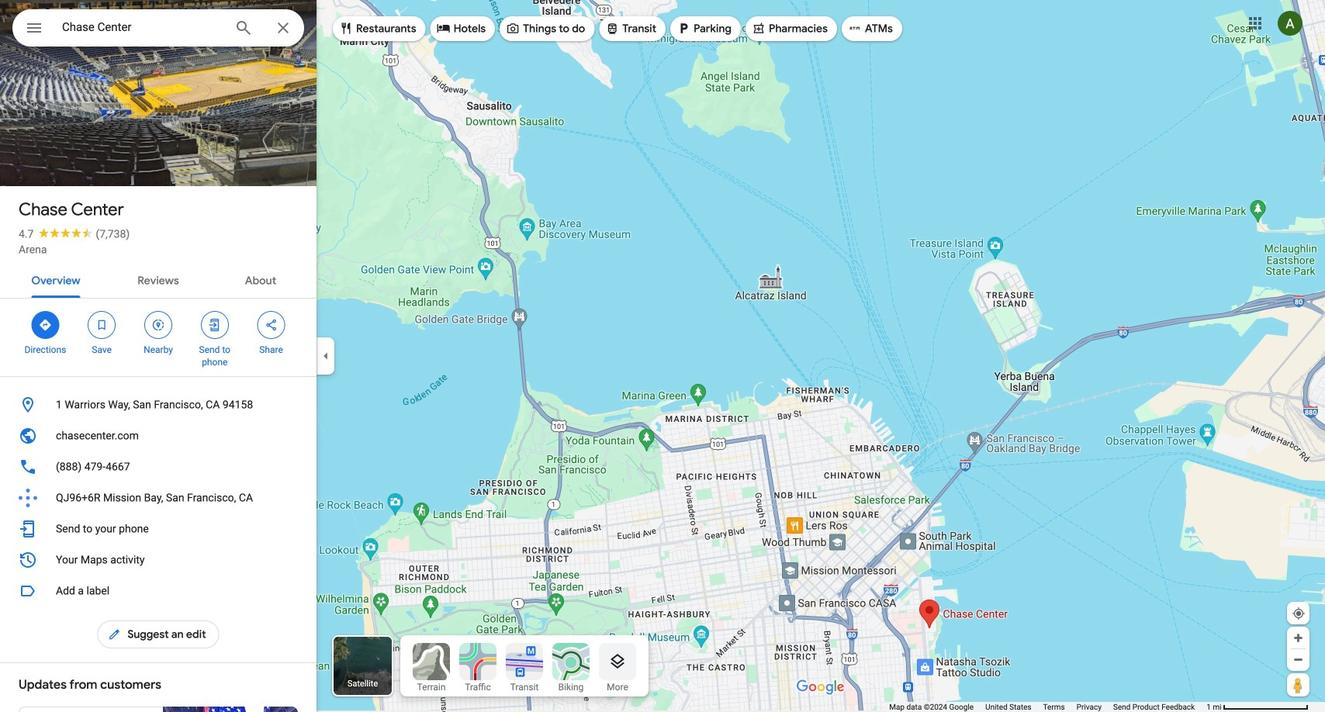 Task type: vqa. For each thing, say whether or not it's contained in the screenshot.
field inside the Chase Center Field
yes



Task type: locate. For each thing, give the bounding box(es) containing it.
collapse side panel image
[[317, 348, 334, 365]]

none field inside chase center field
[[62, 18, 222, 36]]

tab list
[[0, 261, 317, 298]]

4.7 stars image
[[34, 228, 96, 238]]

zoom out image
[[1293, 654, 1304, 666]]

None field
[[62, 18, 222, 36]]

zoom in image
[[1293, 632, 1304, 644]]

None search field
[[12, 9, 304, 51]]



Task type: describe. For each thing, give the bounding box(es) containing it.
actions for chase center region
[[0, 299, 317, 376]]

7,738 reviews element
[[96, 228, 130, 241]]

show your location image
[[1292, 607, 1306, 621]]

information for chase center region
[[0, 389, 317, 576]]

Chase Center field
[[12, 9, 304, 51]]

none search field inside google maps element
[[12, 9, 304, 51]]

show street view coverage image
[[1287, 673, 1310, 697]]

tab list inside google maps element
[[0, 261, 317, 298]]

chase center main content
[[0, 0, 317, 712]]

google account: augustus odena  
(augustus@adept.ai) image
[[1278, 11, 1303, 36]]

google maps element
[[0, 0, 1325, 712]]

photo of chase center image
[[0, 0, 317, 212]]



